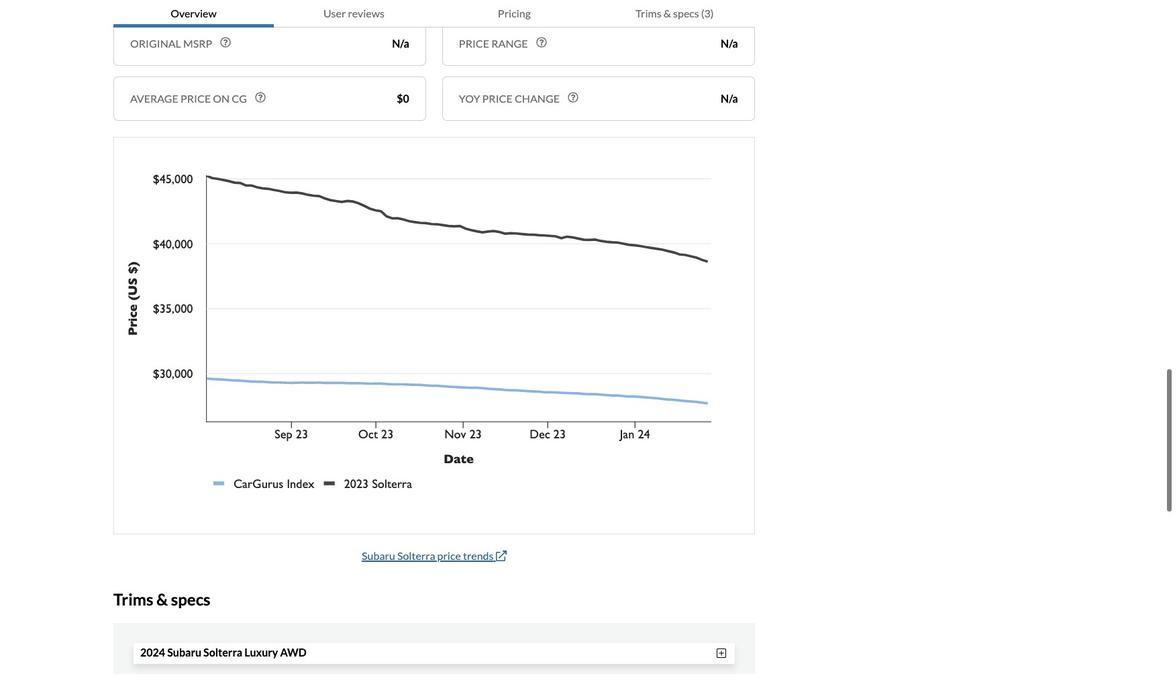 Task type: describe. For each thing, give the bounding box(es) containing it.
n/a for price range
[[721, 37, 738, 49]]

plus square image
[[715, 648, 728, 658]]

original
[[130, 37, 181, 49]]

subaru inside dropdown button
[[167, 646, 201, 658]]

& for trims & specs
[[156, 590, 168, 609]]

specs for trims & specs (3)
[[674, 7, 699, 19]]

2024 subaru solterra luxury awd
[[140, 646, 307, 658]]

price
[[459, 37, 490, 49]]

msrp
[[183, 37, 212, 49]]

overview tab
[[113, 0, 274, 28]]

trims for trims & specs
[[113, 590, 153, 609]]

range
[[492, 37, 528, 49]]

cg
[[232, 92, 247, 104]]

awd
[[280, 646, 307, 658]]

subaru solterra price trends
[[362, 549, 494, 562]]

specs for trims & specs
[[171, 590, 211, 609]]

user reviews tab
[[274, 0, 434, 28]]

subaru solterra price trends link
[[362, 549, 507, 562]]

user reviews
[[324, 7, 385, 19]]

average price on cg
[[130, 92, 247, 104]]

trims for trims & specs (3)
[[636, 7, 662, 19]]

1 horizontal spatial subaru
[[362, 549, 395, 562]]

trims & specs (3) tab
[[595, 0, 755, 28]]

trims & specs (3)
[[636, 7, 714, 19]]

yoy
[[459, 92, 480, 104]]

n/a for yoy price change
[[721, 92, 738, 104]]

external link image
[[496, 550, 507, 561]]

1 horizontal spatial solterra
[[397, 549, 435, 562]]



Task type: locate. For each thing, give the bounding box(es) containing it.
overview
[[171, 7, 217, 19]]

price
[[181, 92, 211, 104], [482, 92, 513, 104], [437, 549, 461, 562]]

0 vertical spatial solterra
[[397, 549, 435, 562]]

specs left "(3)" at the right top
[[674, 7, 699, 19]]

0 horizontal spatial solterra
[[204, 646, 242, 658]]

solterra left luxury
[[204, 646, 242, 658]]

price right yoy
[[482, 92, 513, 104]]

(3)
[[701, 7, 714, 19]]

price left trends
[[437, 549, 461, 562]]

2024
[[140, 646, 165, 658]]

0 vertical spatial &
[[664, 7, 671, 19]]

specs
[[674, 7, 699, 19], [171, 590, 211, 609]]

question circle image
[[220, 37, 231, 47], [536, 37, 547, 47], [568, 92, 579, 102]]

1 horizontal spatial trims
[[636, 7, 662, 19]]

trims up 2024
[[113, 590, 153, 609]]

2024 subaru solterra luxury awd button
[[140, 644, 728, 664]]

1 vertical spatial trims
[[113, 590, 153, 609]]

original msrp
[[130, 37, 212, 49]]

$0
[[397, 92, 409, 104]]

trims left "(3)" at the right top
[[636, 7, 662, 19]]

1 vertical spatial solterra
[[204, 646, 242, 658]]

average
[[130, 92, 179, 104]]

0 horizontal spatial price
[[181, 92, 211, 104]]

& up 2024
[[156, 590, 168, 609]]

0 horizontal spatial specs
[[171, 590, 211, 609]]

1 vertical spatial specs
[[171, 590, 211, 609]]

question circle image for original msrp
[[220, 37, 231, 47]]

question circle image for price range
[[536, 37, 547, 47]]

trims & specs
[[113, 590, 211, 609]]

1 horizontal spatial specs
[[674, 7, 699, 19]]

solterra left trends
[[397, 549, 435, 562]]

trims inside tab
[[636, 7, 662, 19]]

n/a
[[392, 37, 409, 49], [721, 37, 738, 49], [721, 92, 738, 104]]

yoy price change
[[459, 92, 560, 104]]

specs inside tab
[[674, 7, 699, 19]]

change
[[515, 92, 560, 104]]

price range
[[459, 37, 528, 49]]

0 horizontal spatial trims
[[113, 590, 153, 609]]

1 vertical spatial &
[[156, 590, 168, 609]]

reviews
[[348, 7, 385, 19]]

trends
[[463, 549, 494, 562]]

luxury
[[245, 646, 278, 658]]

question circle image for yoy price change
[[568, 92, 579, 102]]

& for trims & specs (3)
[[664, 7, 671, 19]]

0 vertical spatial subaru
[[362, 549, 395, 562]]

2 horizontal spatial price
[[482, 92, 513, 104]]

pricing tab
[[434, 0, 595, 28]]

price for on
[[181, 92, 211, 104]]

solterra inside 2024 subaru solterra luxury awd dropdown button
[[204, 646, 242, 658]]

tab list containing overview
[[113, 0, 755, 28]]

0 vertical spatial specs
[[674, 7, 699, 19]]

trims
[[636, 7, 662, 19], [113, 590, 153, 609]]

&
[[664, 7, 671, 19], [156, 590, 168, 609]]

0 horizontal spatial subaru
[[167, 646, 201, 658]]

0 horizontal spatial &
[[156, 590, 168, 609]]

& left "(3)" at the right top
[[664, 7, 671, 19]]

2 horizontal spatial question circle image
[[568, 92, 579, 102]]

1 horizontal spatial &
[[664, 7, 671, 19]]

question circle image
[[255, 92, 266, 102]]

1 horizontal spatial question circle image
[[536, 37, 547, 47]]

solterra
[[397, 549, 435, 562], [204, 646, 242, 658]]

question circle image right change
[[568, 92, 579, 102]]

tab list
[[113, 0, 755, 28]]

question circle image right 'msrp'
[[220, 37, 231, 47]]

subaru
[[362, 549, 395, 562], [167, 646, 201, 658]]

& inside tab
[[664, 7, 671, 19]]

1 horizontal spatial price
[[437, 549, 461, 562]]

0 horizontal spatial question circle image
[[220, 37, 231, 47]]

price left on
[[181, 92, 211, 104]]

user
[[324, 7, 346, 19]]

0 vertical spatial trims
[[636, 7, 662, 19]]

on
[[213, 92, 230, 104]]

question circle image right "range"
[[536, 37, 547, 47]]

specs up 2024 subaru solterra luxury awd
[[171, 590, 211, 609]]

n/a for original msrp
[[392, 37, 409, 49]]

price for change
[[482, 92, 513, 104]]

pricing
[[498, 7, 531, 19]]

1 vertical spatial subaru
[[167, 646, 201, 658]]



Task type: vqa. For each thing, say whether or not it's contained in the screenshot.
bottommost specs
yes



